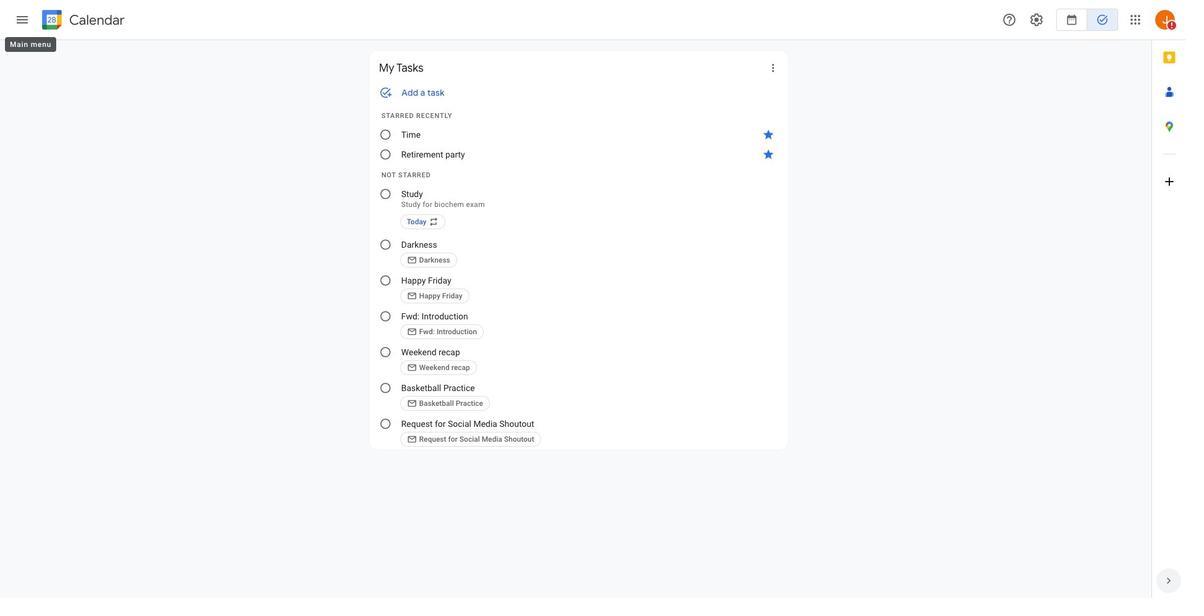 Task type: describe. For each thing, give the bounding box(es) containing it.
tasks sidebar image
[[15, 12, 30, 27]]



Task type: vqa. For each thing, say whether or not it's contained in the screenshot.
heading
yes



Task type: locate. For each thing, give the bounding box(es) containing it.
heading inside calendar 'element'
[[67, 13, 125, 28]]

support menu image
[[1002, 12, 1017, 27]]

settings menu image
[[1030, 12, 1044, 27]]

calendar element
[[40, 7, 125, 35]]

heading
[[67, 13, 125, 28]]

tab list
[[1153, 40, 1187, 564]]



